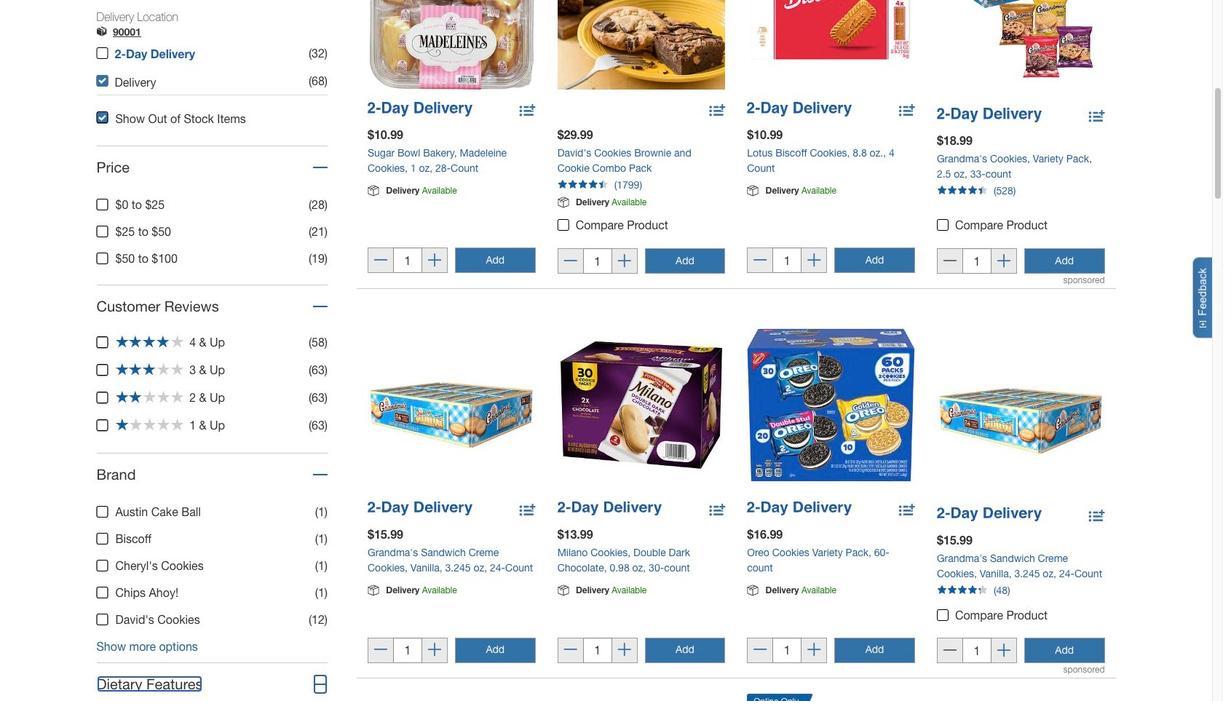 Task type: vqa. For each thing, say whether or not it's contained in the screenshot.
Add to List  Lotus Biscoff Cookies, 8.8 oz., 4 Count image
yes



Task type: describe. For each thing, give the bounding box(es) containing it.
add to list  grandma's sandwich creme cookies, vanilla, 3.245 oz, 24-count image
[[520, 502, 536, 521]]

0 vertical spatial decrease quantity image
[[564, 254, 577, 269]]

add to list  oreo cookies variety pack, 60-count image
[[900, 502, 916, 521]]

add to list image
[[1089, 107, 1105, 121]]

add to list  sugar bowl bakery, madeleine cookies, 1 oz, 28-count image
[[520, 102, 536, 121]]

decrease quantity image for sugar bowl bakery, madeleine cookies, 1 oz, 28-count image
[[374, 254, 388, 269]]

lotus biscoff cookies, 8.8 oz., 4 count image
[[748, 0, 916, 90]]

1 horizontal spatial grandma's sandwich creme cookies, vanilla, 3.245 oz, 24-count image
[[937, 327, 1105, 495]]

grandma's cookies, variety pack, 2.5 oz, 33-count image
[[937, 0, 1105, 96]]

sugar bowl bakery, madeleine cookies, 1 oz, 28-count image
[[368, 0, 536, 90]]

milano cookies, double dark chocolate, 0.98 oz, 30-count image
[[558, 321, 726, 489]]

david's cookies brownie and cookie combo pack image
[[558, 0, 726, 90]]

2-day delivery image for add to list  oreo cookies variety pack, 60-count icon
[[748, 502, 852, 516]]

rated 4.422399 out of 5 stars based on 528 reviews. element
[[926, 182, 1116, 201]]

add to list  milano cookies, double dark chocolate, 0.98 oz, 30-count image
[[710, 502, 726, 521]]

oreo cookies variety pack, 60-count image
[[748, 321, 916, 489]]

add to list  lotus biscoff cookies, 8.8 oz., 4 count image
[[900, 102, 916, 121]]

decrease quantity image for milano cookies, double dark chocolate, 0.98 oz, 30-count "image"
[[564, 643, 577, 659]]



Task type: locate. For each thing, give the bounding box(es) containing it.
quantity  text field for rated 4.25 out of 5 stars based on 48 reviews. element
[[963, 638, 992, 664]]

0 vertical spatial quantity  text field
[[963, 249, 992, 274]]

1 vertical spatial decrease quantity image
[[374, 643, 388, 659]]

decrease quantity image for the 'lotus biscoff cookies, 8.8 oz., 4 count' 'image'
[[754, 254, 767, 269]]

quantity  text field for rated 4.422399 out of 5 stars based on 528 reviews. "element"
[[963, 249, 992, 274]]

2 quantity  text field from the top
[[963, 638, 992, 664]]

0 horizontal spatial grandma's sandwich creme cookies, vanilla, 3.245 oz, 24-count image
[[368, 321, 536, 489]]

None text field
[[393, 248, 422, 273], [583, 249, 612, 274], [393, 248, 422, 273], [583, 249, 612, 274]]

increase quantity image for decrease quantity icon for sugar bowl bakery, madeleine cookies, 1 oz, 28-count image
[[428, 254, 441, 269]]

increase quantity image for the leftmost decrease quantity image
[[428, 643, 441, 659]]

1 vertical spatial quantity  text field
[[963, 638, 992, 664]]

increase quantity image
[[808, 254, 821, 269], [618, 254, 631, 269], [998, 254, 1011, 269], [998, 644, 1011, 659]]

add to list image
[[1089, 506, 1105, 521]]

2-day delivery image for add to list  grandma's sandwich creme cookies, vanilla, 3.245 oz, 24-count icon at left
[[368, 502, 473, 516]]

increase quantity image for decrease quantity icon associated with the oreo cookies variety pack, 60-count image
[[808, 643, 821, 659]]

decrease quantity image
[[374, 254, 388, 269], [754, 254, 767, 269], [944, 254, 957, 269], [564, 643, 577, 659], [754, 643, 767, 659], [944, 644, 957, 659]]

1 quantity  text field from the top
[[963, 249, 992, 274]]

None text field
[[773, 248, 802, 273], [393, 638, 422, 663], [583, 638, 612, 663], [773, 638, 802, 663], [773, 248, 802, 273], [393, 638, 422, 663], [583, 638, 612, 663], [773, 638, 802, 663]]

decrease quantity image
[[564, 254, 577, 269], [374, 643, 388, 659]]

2-day delivery image for add to list  milano cookies, double dark chocolate, 0.98 oz, 30-count icon
[[558, 502, 662, 516]]

costco delivery location image
[[97, 26, 107, 40]]

2-day delivery image for the add to list  sugar bowl bakery, madeleine cookies, 1 oz, 28-count image
[[368, 102, 473, 117]]

increase quantity image for decrease quantity icon associated with milano cookies, double dark chocolate, 0.98 oz, 30-count "image"
[[618, 643, 631, 659]]

add to list  david's cookies brownie and cookie combo pack image
[[710, 102, 726, 121]]

rated 4.25 out of 5 stars based on 48 reviews. element
[[926, 582, 1116, 601]]

0 horizontal spatial decrease quantity image
[[374, 643, 388, 659]]

2-day delivery image
[[368, 102, 473, 117], [748, 102, 852, 117], [937, 108, 1042, 122], [368, 502, 473, 516], [558, 502, 662, 516], [748, 502, 852, 516], [937, 508, 1042, 522]]

increase quantity image
[[428, 254, 441, 269], [428, 643, 441, 659], [618, 643, 631, 659], [808, 643, 821, 659]]

2-day delivery image for add to list  lotus biscoff cookies, 8.8 oz., 4 count icon at right top
[[748, 102, 852, 117]]

grandma's sandwich creme cookies, vanilla, 3.245 oz, 24-count image
[[368, 321, 536, 489], [937, 327, 1105, 495]]

1 horizontal spatial decrease quantity image
[[564, 254, 577, 269]]

decrease quantity image for the oreo cookies variety pack, 60-count image
[[754, 643, 767, 659]]

Quantity  text field
[[963, 249, 992, 274], [963, 638, 992, 664]]



